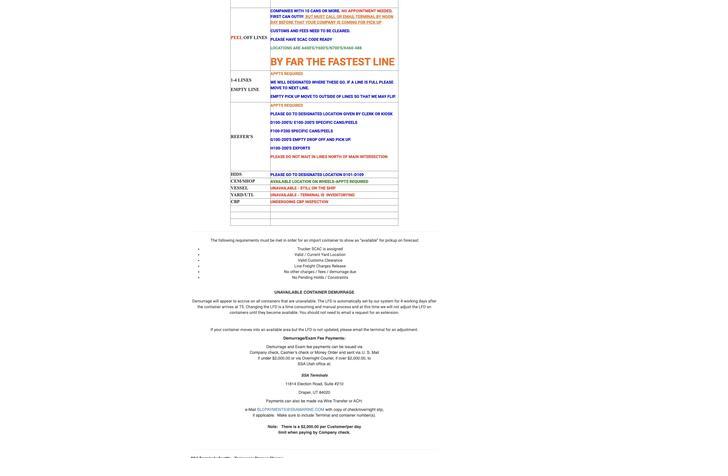 Task type: vqa. For each thing, say whether or not it's contained in the screenshot.
articles
no



Task type: describe. For each thing, give the bounding box(es) containing it.
lfd down days on the bottom right
[[419, 305, 426, 309]]

2 vertical spatial required
[[350, 179, 369, 184]]

g100-
[[271, 137, 282, 142]]

0 vertical spatial -
[[335, 179, 336, 184]]

to left be
[[321, 28, 326, 33]]

mail inside e-mail slcpayments@ssamarine.com with copy of check/overnight slip, if applicable.  make sure to include terminal and container number(s).
[[249, 408, 256, 412]]

all
[[256, 299, 260, 304]]

company inside demurrage and exam fee payments can be issued via company check, cashier's check or money order and sent via u. s. mail if under $2,000.00 or via overnight courier, if over $2,000.00, to ssa utah office at:
[[250, 351, 267, 355]]

exam
[[295, 345, 306, 349]]

day
[[271, 20, 278, 24]]

0 vertical spatial containers
[[261, 299, 280, 304]]

lfd up become
[[270, 305, 277, 309]]

company inside note:   there is a $2,000.00 per customer/per day limit when paying by company check.
[[319, 431, 337, 435]]

peel
[[231, 35, 243, 40]]

per
[[320, 425, 326, 429]]

1 vertical spatial not
[[321, 311, 326, 315]]

other
[[290, 270, 300, 274]]

0 vertical spatial valid
[[295, 253, 304, 257]]

0 horizontal spatial pick
[[285, 94, 294, 99]]

appts required for will
[[271, 72, 303, 76]]

2 time from the left
[[372, 305, 380, 309]]

number(s).
[[357, 413, 376, 418]]

$2,000.00 inside demurrage and exam fee payments can be issued via company check, cashier's check or money order and sent via u. s. mail if under $2,000.00 or via overnight courier, if over $2,000.00, to ssa utah office at:
[[273, 356, 290, 361]]

location for appts required
[[324, 112, 343, 116]]

container inside demurrage will appear to accrue on all containers that are unavailable. the lfd is automatically set by our system for 4 working days after the container arrives at t5. changing the lfd is a time consuming and manual process and at this time we will not adjust the lfd on containers until they become available. you should not need to email a request for an extension.
[[204, 305, 221, 309]]

0 vertical spatial 200's
[[305, 120, 315, 125]]

1 vertical spatial will
[[387, 305, 393, 309]]

via up the u. on the bottom
[[358, 345, 363, 349]]

for right system
[[395, 299, 400, 304]]

locations
[[271, 46, 292, 50]]

requirements
[[236, 238, 259, 243]]

unavailable for yard/utl
[[271, 193, 297, 197]]

go for appts required
[[286, 112, 292, 116]]

by inside note:   there is a $2,000.00 per customer/per day limit when paying by company check.
[[313, 431, 318, 435]]

may
[[378, 94, 387, 99]]

is up manual
[[334, 299, 337, 304]]

empty for empty pick up move to outside of lines so that we may flip.
[[271, 94, 284, 99]]

0 horizontal spatial the
[[211, 238, 217, 243]]

ach.
[[354, 399, 363, 404]]

paying
[[299, 431, 312, 435]]

by for far
[[271, 56, 283, 68]]

200's for empty
[[282, 137, 292, 142]]

adjust
[[401, 305, 412, 309]]

the left terminal
[[364, 328, 370, 332]]

suite
[[325, 382, 334, 387]]

available
[[267, 328, 282, 332]]

with
[[326, 408, 333, 412]]

please have scac code ready
[[271, 37, 332, 42]]

to up e100-
[[293, 112, 298, 116]]

an right the 'into'
[[261, 328, 266, 332]]

0 vertical spatial no
[[284, 270, 289, 274]]

1 horizontal spatial by
[[356, 112, 361, 116]]

have
[[286, 37, 296, 42]]

check
[[299, 351, 309, 355]]

demurrage for the
[[193, 299, 212, 304]]

not
[[292, 155, 300, 159]]

but
[[292, 328, 298, 332]]

2 vertical spatial empty
[[293, 137, 306, 142]]

2 horizontal spatial or
[[349, 399, 353, 404]]

lines right peel
[[254, 35, 268, 40]]

2 vertical spatial appts
[[336, 179, 349, 184]]

0 horizontal spatial or
[[322, 8, 328, 13]]

lfd up "demurrage/exam fee payments:"
[[305, 328, 312, 332]]

changing
[[246, 305, 263, 309]]

are
[[289, 299, 295, 304]]

first
[[271, 14, 281, 19]]

11814 election road, suite #210
[[286, 382, 344, 387]]

yard/utl
[[231, 192, 254, 197]]

please inside the "we will designated where these go. if a line is full please move to next line."
[[379, 80, 394, 85]]

to left accrue
[[233, 299, 237, 304]]

due
[[350, 270, 357, 274]]

our
[[374, 299, 380, 304]]

is inside note:   there is a $2,000.00 per customer/per day limit when paying by company check.
[[293, 425, 297, 429]]

2 horizontal spatial if
[[336, 356, 338, 361]]

if your container moves into an available area but the lfd is not updated, please email the terminal for an adjustment.
[[211, 328, 419, 332]]

for left pickup
[[380, 238, 385, 243]]

lines left the so
[[343, 94, 353, 99]]

available.
[[282, 311, 299, 315]]

ssa inside demurrage and exam fee payments can be issued via company check, cashier's check or money order and sent via u. s. mail if under $2,000.00 or via overnight courier, if over $2,000.00, to ssa utah office at:
[[298, 362, 306, 367]]

scac inside trucker scac is assigned valid / current yard location valid customs clearance line freight charges release no other charges / fees / demurrage due no pending holds / constraints
[[312, 247, 322, 251]]

available
[[271, 179, 291, 184]]

0 horizontal spatial is
[[337, 20, 341, 24]]

payments can also be made via wire transfer or ach.
[[266, 399, 363, 404]]

required for designated
[[285, 72, 303, 76]]

extension.
[[381, 311, 400, 315]]

for right terminal
[[386, 328, 391, 332]]

1 vertical spatial off
[[319, 137, 326, 142]]

to left "show"
[[340, 238, 344, 243]]

forecast:
[[404, 238, 420, 243]]

designated inside the "we will designated where these go. if a line is full please move to next line."
[[287, 80, 311, 85]]

is inside the "we will designated where these go. if a line is full please move to next line."
[[365, 80, 368, 85]]

2 vertical spatial not
[[317, 328, 323, 332]]

via left the u. on the bottom
[[356, 351, 361, 355]]

/ down trucker
[[305, 253, 306, 257]]

cashier's
[[281, 351, 298, 355]]

email inside demurrage will appear to accrue on all containers that are unavailable. the lfd is automatically set by our system for 4 working days after the container arrives at t5. changing the lfd is a time consuming and manual process and at this time we will not adjust the lfd on containers until they become available. you should not need to email a request for an extension.
[[342, 311, 351, 315]]

,
[[392, 8, 393, 13]]

process
[[337, 305, 351, 309]]

to inside e-mail slcpayments@ssamarine.com with copy of check/overnight slip, if applicable.  make sure to include terminal and container number(s).
[[297, 413, 301, 418]]

road,
[[313, 382, 324, 387]]

coming
[[342, 20, 357, 24]]

the down 'working'
[[413, 305, 418, 309]]

f100-f200 specific cans/peels
[[271, 129, 350, 133]]

1 horizontal spatial or
[[310, 351, 314, 355]]

designated for hids
[[299, 172, 323, 177]]

can
[[282, 14, 291, 19]]

in
[[312, 155, 316, 159]]

demurrage and exam fee payments can be issued via company check, cashier's check or money order and sent via u. s. mail if under $2,000.00 or via overnight courier, if over $2,000.00, to ssa utah office at:
[[250, 345, 379, 367]]

system
[[381, 299, 394, 304]]

488
[[355, 46, 362, 50]]

until
[[250, 311, 257, 315]]

an left adjustment.
[[392, 328, 397, 332]]

2 vertical spatial unavailable
[[275, 290, 303, 295]]

t5.
[[239, 305, 245, 309]]

designated for appts required
[[299, 112, 323, 116]]

more.
[[329, 8, 341, 13]]

ready
[[320, 37, 332, 42]]

2 horizontal spatial line
[[373, 56, 395, 68]]

1 vertical spatial that
[[361, 94, 371, 99]]

lfd up manual
[[326, 299, 333, 304]]

the inside demurrage will appear to accrue on all containers that are unavailable. the lfd is automatically set by our system for 4 working days after the container arrives at t5. changing the lfd is a time consuming and manual process and at this time we will not adjust the lfd on containers until they become available. you should not need to email a request for an extension.
[[318, 299, 325, 304]]

0 vertical spatial the
[[306, 56, 326, 68]]

container up assigned
[[322, 238, 339, 243]]

check/overnight
[[348, 408, 376, 412]]

0 vertical spatial scac
[[297, 37, 308, 42]]

are
[[293, 46, 301, 50]]

an inside demurrage will appear to accrue on all containers that are unavailable. the lfd is automatically set by our system for 4 working days after the container arrives at t5. changing the lfd is a time consuming and manual process and at this time we will not adjust the lfd on containers until they become available. you should not need to email a request for an extension.
[[376, 311, 380, 315]]

0 horizontal spatial and
[[291, 28, 299, 33]]

be inside demurrage and exam fee payments can be issued via company check, cashier's check or money order and sent via u. s. mail if under $2,000.00 or via overnight courier, if over $2,000.00, to ssa utah office at:
[[339, 345, 344, 349]]

1 time from the left
[[286, 305, 294, 309]]

inventorying
[[327, 193, 355, 197]]

of
[[343, 408, 347, 412]]

inspection
[[306, 200, 329, 204]]

slip,
[[377, 408, 384, 412]]

2 vertical spatial be
[[301, 399, 306, 404]]

1 horizontal spatial move
[[301, 94, 312, 99]]

location for hids
[[324, 172, 343, 177]]

by for noon
[[377, 14, 382, 19]]

peel off lines
[[231, 35, 268, 40]]

0 horizontal spatial will
[[213, 299, 219, 304]]

0 vertical spatial of
[[337, 94, 342, 99]]

and down automatically
[[352, 305, 359, 309]]

1 vertical spatial a
[[352, 311, 354, 315]]

appts for please
[[271, 103, 284, 108]]

constraints
[[328, 275, 348, 280]]

ut
[[313, 391, 318, 395]]

at:
[[327, 362, 331, 367]]

moves
[[241, 328, 252, 332]]

sent
[[347, 351, 355, 355]]

appointment
[[348, 8, 376, 13]]

first can out!!!! but must call or email
[[271, 14, 355, 19]]

customs
[[308, 258, 324, 263]]

so
[[354, 94, 360, 99]]

0 vertical spatial terminal
[[355, 14, 376, 19]]

0 vertical spatial up
[[377, 20, 382, 24]]

$2,000.00 inside note:   there is a $2,000.00 per customer/per day limit when paying by company check.
[[301, 425, 319, 429]]

intersection
[[360, 155, 388, 159]]

be
[[327, 28, 332, 33]]

for
[[358, 20, 366, 24]]

1 vertical spatial and
[[327, 137, 335, 142]]

please
[[340, 328, 352, 332]]

utah
[[307, 362, 315, 367]]

0 vertical spatial specific
[[316, 120, 333, 125]]

lines up empty line
[[238, 78, 252, 83]]

1 vertical spatial of
[[343, 155, 348, 159]]

manual
[[323, 305, 336, 309]]

1 horizontal spatial if
[[258, 356, 260, 361]]

email
[[343, 14, 355, 19]]

1 vertical spatial cans/peels
[[309, 129, 333, 133]]

we inside the "we will designated where these go. if a line is full please move to next line."
[[271, 80, 277, 85]]

demurrage
[[328, 290, 355, 295]]

is up "demurrage/exam fee payments:"
[[313, 328, 316, 332]]

h100-200's exports
[[271, 146, 310, 151]]

the right the but
[[299, 328, 304, 332]]

north
[[329, 155, 342, 159]]

0 horizontal spatial line
[[248, 87, 260, 92]]

2 horizontal spatial on
[[427, 305, 432, 309]]

issued
[[345, 345, 357, 349]]

clearance
[[325, 258, 343, 263]]

money
[[315, 351, 327, 355]]

via down check
[[296, 356, 301, 361]]

set
[[363, 299, 368, 304]]

/ down fees
[[325, 275, 327, 280]]

limit
[[279, 431, 287, 435]]

/ right fees
[[327, 270, 329, 274]]

terminals
[[310, 373, 328, 378]]

0 vertical spatial 4
[[235, 78, 237, 83]]

f200
[[281, 129, 290, 133]]

u.
[[362, 351, 366, 355]]

the up they
[[264, 305, 270, 309]]

200's/
[[282, 120, 293, 125]]

1 vertical spatial specific
[[291, 129, 308, 133]]

1 vertical spatial ssa
[[301, 373, 309, 378]]

slcpayments@ssamarine.com
[[257, 408, 325, 412]]

please for please have scac code ready
[[271, 37, 285, 42]]

appts required for go
[[271, 103, 303, 108]]

1 horizontal spatial cbp
[[297, 200, 305, 204]]

1 vertical spatial the
[[318, 186, 326, 191]]

include
[[302, 413, 314, 418]]

2 vertical spatial or
[[375, 112, 381, 116]]

import
[[310, 238, 321, 243]]



Task type: locate. For each thing, give the bounding box(es) containing it.
become
[[267, 311, 281, 315]]

0 horizontal spatial demurrage
[[193, 299, 212, 304]]

trucker
[[298, 247, 311, 251]]

valid up line
[[298, 258, 307, 263]]

g100-200's empty drop off and pick up.
[[271, 137, 360, 142]]

1 horizontal spatial company
[[319, 431, 337, 435]]

0 vertical spatial not
[[394, 305, 400, 309]]

appts down d101-
[[336, 179, 349, 184]]

cans
[[311, 8, 321, 13]]

to inside the "we will designated where these go. if a line is full please move to next line."
[[283, 86, 288, 90]]

1 vertical spatial up
[[295, 94, 300, 99]]

and
[[291, 28, 299, 33], [327, 137, 335, 142]]

please go to designated location d101-d109
[[271, 172, 364, 177]]

demurrage inside demurrage and exam fee payments can be issued via company check, cashier's check or money order and sent via u. s. mail if under $2,000.00 or via overnight courier, if over $2,000.00, to ssa utah office at:
[[267, 345, 287, 349]]

container inside e-mail slcpayments@ssamarine.com with copy of check/overnight slip, if applicable.  make sure to include terminal and container number(s).
[[339, 413, 356, 418]]

0 horizontal spatial no
[[284, 270, 289, 274]]

empty
[[231, 87, 247, 92], [271, 94, 284, 99], [293, 137, 306, 142]]

0 vertical spatial pick
[[367, 20, 376, 24]]

or left kiosk
[[375, 112, 381, 116]]

available location on wheels -appts required
[[271, 179, 369, 184]]

noon
[[383, 14, 394, 19]]

1 vertical spatial or
[[337, 14, 342, 19]]

courier,
[[321, 356, 335, 361]]

0 vertical spatial a
[[282, 305, 285, 309]]

on up unavailable - terminal is  inventorying
[[312, 186, 318, 191]]

required down the next
[[285, 103, 303, 108]]

/ left fees
[[316, 270, 317, 274]]

or up must
[[322, 8, 328, 13]]

by noon day before
[[271, 14, 394, 24]]

ssa left utah
[[298, 362, 306, 367]]

2 at from the left
[[360, 305, 363, 309]]

1 horizontal spatial terminal
[[355, 14, 376, 19]]

4 up adjust
[[401, 299, 403, 304]]

1 vertical spatial mail
[[249, 408, 256, 412]]

1 vertical spatial terminal
[[300, 193, 320, 197]]

0 horizontal spatial terminal
[[300, 193, 320, 197]]

up
[[377, 20, 382, 24], [295, 94, 300, 99]]

1 vertical spatial email
[[353, 328, 363, 332]]

please for please go to designated location d101-d109
[[271, 172, 285, 177]]

wire
[[324, 399, 332, 404]]

please do not wait in lines north of main intersection
[[271, 155, 388, 159]]

4 inside demurrage will appear to accrue on all containers that are unavailable. the lfd is automatically set by our system for 4 working days after the container arrives at t5. changing the lfd is a time consuming and manual process and at this time we will not adjust the lfd on containers until they become available. you should not need to email a request for an extension.
[[401, 299, 403, 304]]

pick for g100-200's empty drop off and pick up.
[[336, 137, 345, 142]]

0 horizontal spatial by
[[313, 431, 318, 435]]

for right order
[[298, 238, 303, 243]]

1 horizontal spatial be
[[301, 399, 306, 404]]

1 vertical spatial go
[[286, 172, 292, 177]]

request
[[355, 311, 369, 315]]

overnight
[[302, 356, 320, 361]]

2 horizontal spatial or
[[375, 112, 381, 116]]

1 horizontal spatial the
[[318, 299, 325, 304]]

lines right in
[[317, 155, 328, 159]]

and up over
[[339, 351, 346, 355]]

fees
[[300, 28, 309, 33]]

email right please at the left bottom
[[353, 328, 363, 332]]

is up the 'when'
[[293, 425, 297, 429]]

to right sure
[[297, 413, 301, 418]]

can inside demurrage and exam fee payments can be issued via company check, cashier's check or money order and sent via u. s. mail if under $2,000.00 or via overnight courier, if over $2,000.00, to ssa utah office at:
[[332, 345, 338, 349]]

containers up become
[[261, 299, 280, 304]]

to down will
[[283, 86, 288, 90]]

if
[[258, 356, 260, 361], [336, 356, 338, 361], [253, 413, 255, 418]]

scac down the fees
[[297, 37, 308, 42]]

by inside the by noon day before
[[377, 14, 382, 19]]

2 horizontal spatial pick
[[367, 20, 376, 24]]

2 vertical spatial by
[[356, 112, 361, 116]]

1 go from the top
[[286, 112, 292, 116]]

cbp down "yard/utl"
[[231, 199, 240, 204]]

line
[[373, 56, 395, 68], [355, 80, 364, 85], [248, 87, 260, 92]]

0 vertical spatial unavailable
[[271, 186, 297, 191]]

0 horizontal spatial on
[[251, 299, 255, 304]]

1 horizontal spatial pick
[[336, 137, 345, 142]]

current
[[307, 253, 320, 257]]

a up the 'when'
[[298, 425, 300, 429]]

1 horizontal spatial will
[[387, 305, 393, 309]]

to down s.
[[368, 356, 371, 361]]

1 horizontal spatial no
[[292, 275, 297, 280]]

main
[[349, 155, 359, 159]]

required for to
[[285, 103, 303, 108]]

can up order
[[332, 345, 338, 349]]

2 go from the top
[[286, 172, 292, 177]]

and inside e-mail slcpayments@ssamarine.com with copy of check/overnight slip, if applicable.  make sure to include terminal and container number(s).
[[332, 413, 338, 418]]

if inside e-mail slcpayments@ssamarine.com with copy of check/overnight slip, if applicable.  make sure to include terminal and container number(s).
[[253, 413, 255, 418]]

- for yard/utl
[[298, 193, 300, 197]]

appts for we
[[271, 72, 284, 76]]

is down that
[[278, 305, 282, 309]]

companies
[[271, 8, 293, 13]]

company
[[250, 351, 267, 355], [319, 431, 337, 435]]

1 vertical spatial we
[[372, 94, 377, 99]]

2 vertical spatial location
[[292, 179, 312, 184]]

d109
[[355, 172, 364, 177]]

pick right for
[[367, 20, 376, 24]]

unavailable for vessel
[[271, 186, 297, 191]]

if
[[347, 80, 351, 85]]

ssa up "election"
[[301, 373, 309, 378]]

0 vertical spatial off
[[244, 35, 253, 40]]

for down this
[[370, 311, 375, 315]]

to up unavailable - still on the ship
[[293, 172, 298, 177]]

line up full
[[373, 56, 395, 68]]

on right pickup
[[398, 238, 403, 243]]

or down cashier's
[[291, 356, 295, 361]]

0 horizontal spatial specific
[[291, 129, 308, 133]]

1 at from the left
[[235, 305, 238, 309]]

mail inside demurrage and exam fee payments can be issued via company check, cashier's check or money order and sent via u. s. mail if under $2,000.00 or via overnight courier, if over $2,000.00, to ssa utah office at:
[[372, 351, 379, 355]]

automatically
[[338, 299, 362, 304]]

please for please go to designated location given by clerk or kiosk
[[271, 112, 285, 116]]

1 vertical spatial move
[[301, 94, 312, 99]]

is up the yard
[[323, 247, 326, 251]]

wait
[[301, 155, 311, 159]]

e-mail slcpayments@ssamarine.com with copy of check/overnight slip, if applicable.  make sure to include terminal and container number(s).
[[245, 408, 384, 418]]

0 vertical spatial the
[[211, 238, 217, 243]]

your
[[306, 20, 316, 24]]

terminal down appointment
[[355, 14, 376, 19]]

cans/peels up g100-200's empty drop off and pick up.
[[309, 129, 333, 133]]

1 vertical spatial location
[[324, 172, 343, 177]]

following
[[218, 238, 235, 243]]

- left still at the left of the page
[[298, 186, 300, 191]]

specific down the please go to designated location given by clerk or kiosk
[[316, 120, 333, 125]]

met
[[276, 238, 283, 243]]

to left outside
[[313, 94, 318, 99]]

customs and fees need to be cleared.
[[271, 28, 351, 33]]

locations are a400's/y600's/n700's/k460-488
[[271, 46, 362, 50]]

2 horizontal spatial be
[[339, 345, 344, 349]]

line down 1-4 lines
[[248, 87, 260, 92]]

location up wheels
[[324, 172, 343, 177]]

1 horizontal spatial by
[[369, 299, 373, 304]]

and down copy at the bottom
[[332, 413, 338, 418]]

1 horizontal spatial empty
[[271, 94, 284, 99]]

full
[[369, 80, 378, 85]]

please down h100-
[[271, 155, 285, 159]]

0 vertical spatial line
[[373, 56, 395, 68]]

pickup
[[386, 238, 397, 243]]

we
[[271, 80, 277, 85], [372, 94, 377, 99]]

if left over
[[336, 356, 338, 361]]

appts up d100-
[[271, 103, 284, 108]]

2 vertical spatial 200's
[[282, 146, 292, 151]]

line inside the "we will designated where these go. if a line is full please move to next line."
[[355, 80, 364, 85]]

when
[[288, 431, 298, 435]]

made
[[307, 399, 317, 404]]

0 horizontal spatial move
[[271, 86, 282, 90]]

1 horizontal spatial scac
[[312, 247, 322, 251]]

show
[[344, 238, 354, 243]]

go up available at top left
[[286, 172, 292, 177]]

- for vessel
[[298, 186, 300, 191]]

valid down trucker
[[295, 253, 304, 257]]

4 up empty line
[[235, 78, 237, 83]]

1 horizontal spatial we
[[372, 94, 377, 99]]

clerk
[[362, 112, 374, 116]]

0 horizontal spatial we
[[271, 80, 277, 85]]

200's up the do
[[282, 146, 292, 151]]

1 vertical spatial no
[[292, 275, 297, 280]]

empty for empty line
[[231, 87, 247, 92]]

0 vertical spatial on
[[313, 179, 318, 184]]

is inside trucker scac is assigned valid / current yard location valid customs clearance line freight charges release no other charges / fees / demurrage due no pending holds / constraints
[[323, 247, 326, 251]]

s.
[[367, 351, 371, 355]]

0 horizontal spatial of
[[337, 94, 342, 99]]

0 horizontal spatial that
[[295, 20, 305, 24]]

1 vertical spatial pick
[[285, 94, 294, 99]]

adjustment.
[[397, 328, 419, 332]]

yard
[[321, 253, 329, 257]]

that down out!!!!
[[295, 20, 305, 24]]

on down "please go to designated location d101-d109"
[[313, 179, 318, 184]]

2 vertical spatial pick
[[336, 137, 345, 142]]

assigned
[[327, 247, 343, 251]]

please down customs at the left of page
[[271, 37, 285, 42]]

10
[[305, 8, 310, 13]]

is up cleared.
[[337, 20, 341, 24]]

1 horizontal spatial email
[[353, 328, 363, 332]]

drop
[[307, 137, 318, 142]]

we left will
[[271, 80, 277, 85]]

0 vertical spatial move
[[271, 86, 282, 90]]

the left following
[[211, 238, 217, 243]]

0 horizontal spatial can
[[285, 399, 292, 404]]

by right set
[[369, 299, 373, 304]]

1 vertical spatial by
[[313, 431, 318, 435]]

0 horizontal spatial up
[[295, 94, 300, 99]]

hids
[[231, 172, 242, 177]]

1 vertical spatial empty
[[271, 94, 284, 99]]

and
[[315, 305, 322, 309], [352, 305, 359, 309], [288, 345, 294, 349], [339, 351, 346, 355], [332, 413, 338, 418]]

1 vertical spatial by
[[271, 56, 283, 68]]

container down of
[[339, 413, 356, 418]]

1 appts required from the top
[[271, 72, 303, 76]]

required down far
[[285, 72, 303, 76]]

be left met
[[270, 238, 275, 243]]

1 horizontal spatial cans/peels
[[334, 120, 358, 125]]

move inside the "we will designated where these go. if a line is full please move to next line."
[[271, 86, 282, 90]]

a inside note:   there is a $2,000.00 per customer/per day limit when paying by company check.
[[298, 425, 300, 429]]

2 vertical spatial line
[[248, 87, 260, 92]]

unavailable - still on the ship
[[271, 186, 336, 191]]

1 horizontal spatial that
[[361, 94, 371, 99]]

demurrage
[[330, 270, 349, 274]]

0 vertical spatial by
[[369, 299, 373, 304]]

terminal down still at the left of the page
[[300, 193, 320, 197]]

you
[[300, 311, 307, 315]]

0 horizontal spatial be
[[270, 238, 275, 243]]

1 horizontal spatial is
[[365, 80, 368, 85]]

will up extension.
[[387, 305, 393, 309]]

1 horizontal spatial up
[[377, 20, 382, 24]]

to inside demurrage and exam fee payments can be issued via company check, cashier's check or money order and sent via u. s. mail if under $2,000.00 or via overnight courier, if over $2,000.00, to ssa utah office at:
[[368, 356, 371, 361]]

demurrage up check, at the left bottom
[[267, 345, 287, 349]]

must
[[260, 238, 269, 243]]

to
[[321, 28, 326, 33], [283, 86, 288, 90], [313, 94, 318, 99], [293, 112, 298, 116], [293, 172, 298, 177]]

1 vertical spatial scac
[[312, 247, 322, 251]]

by inside demurrage will appear to accrue on all containers that are unavailable. the lfd is automatically set by our system for 4 working days after the container arrives at t5. changing the lfd is a time consuming and manual process and at this time we will not adjust the lfd on containers until they become available. you should not need to email a request for an extension.
[[369, 299, 373, 304]]

location up unavailable - still on the ship
[[292, 179, 312, 184]]

undergoing cbp inspection
[[271, 200, 329, 204]]

accrue
[[238, 299, 250, 304]]

2 vertical spatial designated
[[299, 172, 323, 177]]

fastest
[[328, 56, 371, 68]]

by
[[369, 299, 373, 304], [313, 431, 318, 435]]

0 horizontal spatial cbp
[[231, 199, 240, 204]]

appts required up 200's/
[[271, 103, 303, 108]]

h100-
[[271, 146, 282, 151]]

0 horizontal spatial a
[[282, 305, 285, 309]]

demurrage inside demurrage will appear to accrue on all containers that are unavailable. the lfd is automatically set by our system for 4 working days after the container arrives at t5. changing the lfd is a time consuming and manual process and at this time we will not adjust the lfd on containers until they become available. you should not need to email a request for an extension.
[[193, 299, 212, 304]]

$2,000.00 down check, at the left bottom
[[273, 356, 290, 361]]

can left "also"
[[285, 399, 292, 404]]

pick left up.
[[336, 137, 345, 142]]

0 vertical spatial by
[[377, 14, 382, 19]]

by far the fastest line
[[271, 56, 395, 68]]

an up trucker
[[304, 238, 309, 243]]

by down the locations
[[271, 56, 283, 68]]

off
[[244, 35, 253, 40], [319, 137, 326, 142]]

mail
[[372, 351, 379, 355], [249, 408, 256, 412]]

via left wire
[[318, 399, 323, 404]]

make
[[278, 413, 287, 418]]

please up d100-
[[271, 112, 285, 116]]

2 appts required from the top
[[271, 103, 303, 108]]

demurrage left appear
[[193, 299, 212, 304]]

be
[[270, 238, 275, 243], [339, 345, 344, 349], [301, 399, 306, 404]]

0 vertical spatial and
[[291, 28, 299, 33]]

0 vertical spatial on
[[398, 238, 403, 243]]

1 vertical spatial on
[[312, 186, 318, 191]]

but
[[306, 14, 313, 19]]

no left other
[[284, 270, 289, 274]]

1 vertical spatial required
[[285, 103, 303, 108]]

into
[[253, 328, 260, 332]]

a
[[282, 305, 285, 309], [352, 311, 354, 315], [298, 425, 300, 429]]

please go to designated location given by clerk or kiosk
[[271, 112, 393, 116]]

1 vertical spatial can
[[285, 399, 292, 404]]

0 vertical spatial can
[[332, 345, 338, 349]]

2 horizontal spatial by
[[377, 14, 382, 19]]

to right need
[[337, 311, 341, 315]]

2 vertical spatial -
[[298, 193, 300, 197]]

container right your
[[223, 328, 240, 332]]

demurrage for $2,000.00
[[267, 345, 287, 349]]

specific down e100-
[[291, 129, 308, 133]]

at left t5.
[[235, 305, 238, 309]]

scac
[[297, 37, 308, 42], [312, 247, 322, 251]]

$2,000.00 up paying
[[301, 425, 319, 429]]

the left arrives
[[198, 305, 203, 309]]

1 vertical spatial or
[[291, 356, 295, 361]]

pick for that your company is coming for pick up
[[367, 20, 376, 24]]

0 horizontal spatial time
[[286, 305, 294, 309]]

out!!!!
[[292, 14, 304, 19]]

at up request
[[360, 305, 363, 309]]

the down locations are a400's/y600's/n700's/k460-488
[[306, 56, 326, 68]]

designated up d100-200's/ e100-200's specific cans/peels
[[299, 112, 323, 116]]

on left all
[[251, 299, 255, 304]]

1 vertical spatial -
[[298, 186, 300, 191]]

1 horizontal spatial specific
[[316, 120, 333, 125]]

order
[[328, 351, 338, 355]]

f100-
[[271, 129, 281, 133]]

1 vertical spatial valid
[[298, 258, 307, 263]]

0 horizontal spatial at
[[235, 305, 238, 309]]

0 vertical spatial that
[[295, 20, 305, 24]]

will
[[277, 80, 286, 85]]

1 vertical spatial containers
[[230, 311, 249, 315]]

empty pick up move to outside of lines so that we may flip.
[[271, 94, 396, 99]]

location left given
[[324, 112, 343, 116]]

0 horizontal spatial 4
[[235, 78, 237, 83]]

holds
[[314, 275, 324, 280]]

4
[[235, 78, 237, 83], [401, 299, 403, 304]]

code
[[309, 37, 319, 42]]

of left main
[[343, 155, 348, 159]]

up down the next
[[295, 94, 300, 99]]

is left full
[[365, 80, 368, 85]]

unavailable up undergoing
[[271, 193, 297, 197]]

200's for exports
[[282, 146, 292, 151]]

please for please do not wait in lines north of main intersection
[[271, 155, 285, 159]]

1 vertical spatial appts
[[271, 103, 284, 108]]

unavailable.
[[296, 299, 317, 304]]

payments
[[313, 345, 331, 349]]

1 horizontal spatial 4
[[401, 299, 403, 304]]

and up cashier's
[[288, 345, 294, 349]]

go for hids
[[286, 172, 292, 177]]

an
[[304, 238, 309, 243], [376, 311, 380, 315], [261, 328, 266, 332], [392, 328, 397, 332]]

and up should
[[315, 305, 322, 309]]



